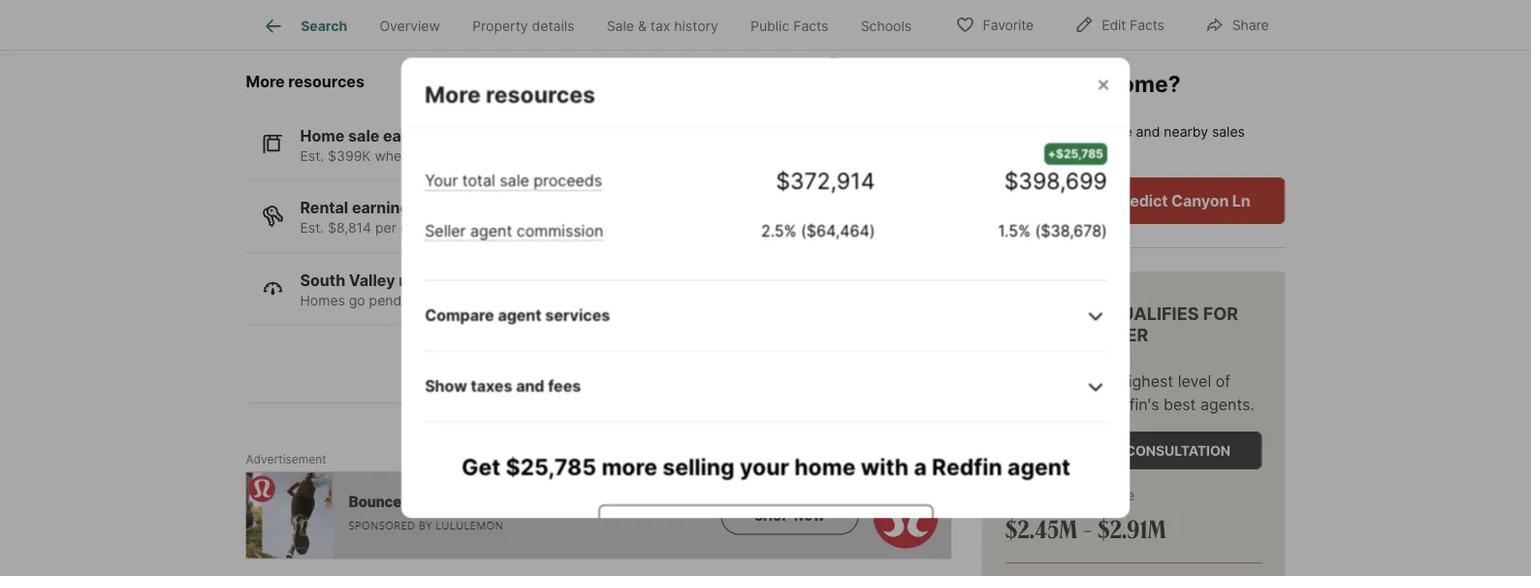 Task type: locate. For each thing, give the bounding box(es) containing it.
est. down home
[[300, 148, 324, 164]]

this right track
[[1022, 123, 1045, 139]]

estimated sale price $2.45m – $2.91m
[[1005, 487, 1167, 544]]

1 horizontal spatial redfin
[[932, 454, 1002, 481]]

resources up home
[[288, 72, 365, 91]]

public facts tab
[[735, 3, 845, 49]]

facts inside button
[[1130, 17, 1165, 33]]

0 vertical spatial your
[[1053, 70, 1102, 97]]

earnings up you
[[383, 127, 450, 145]]

this home qualifies for redfin premier
[[1005, 302, 1239, 346]]

2 horizontal spatial redfin
[[1011, 88, 1060, 107]]

this
[[1006, 70, 1048, 97], [1022, 123, 1045, 139]]

with
[[842, 41, 875, 60], [1074, 64, 1107, 83], [466, 148, 493, 164], [861, 454, 909, 481]]

go
[[349, 292, 365, 309]]

home
[[794, 454, 855, 481]]

2 vertical spatial redfin
[[932, 454, 1002, 481]]

days
[[461, 292, 491, 309]]

seller
[[425, 221, 466, 240]]

more resources down property
[[424, 81, 595, 108]]

edit
[[1102, 17, 1126, 33]]

overview tab
[[364, 3, 456, 49]]

this right is
[[1006, 70, 1048, 97]]

2 est. from the top
[[300, 220, 324, 237]]

overview
[[380, 18, 440, 34]]

1 horizontal spatial more
[[424, 81, 480, 108]]

schools tab
[[845, 3, 928, 49]]

this for your
[[1006, 70, 1048, 97]]

0 vertical spatial $25,785
[[1056, 147, 1103, 161]]

report
[[909, 456, 939, 467]]

1 vertical spatial your
[[740, 454, 789, 481]]

resources inside dialog
[[486, 81, 595, 108]]

1 vertical spatial sale
[[499, 171, 529, 190]]

history
[[674, 18, 719, 34]]

sale for est.
[[348, 127, 380, 145]]

more down "search" link
[[246, 72, 285, 91]]

sale left price
[[1073, 487, 1099, 503]]

facts right public
[[794, 18, 829, 34]]

with up traditional
[[842, 41, 875, 60]]

selling for redfin
[[1019, 64, 1070, 83]]

($64,464)
[[801, 221, 875, 240]]

report ad button
[[909, 456, 952, 471]]

2 horizontal spatial sale
[[1073, 487, 1099, 503]]

est.
[[300, 148, 324, 164], [300, 220, 324, 237]]

more resources down "search" link
[[246, 72, 365, 91]]

pending
[[369, 292, 421, 309]]

1 horizontal spatial selling
[[1019, 64, 1070, 83]]

0 vertical spatial earnings
[[383, 127, 450, 145]]

and right value
[[1136, 123, 1160, 139]]

facts right edit
[[1130, 17, 1165, 33]]

more up home sale earnings est. $399k when you sell with redfin
[[424, 81, 480, 108]]

0 vertical spatial sale
[[348, 127, 380, 145]]

–
[[1083, 512, 1093, 544]]

selling right is
[[1019, 64, 1070, 83]]

compare agent services
[[425, 307, 610, 326]]

on
[[492, 220, 508, 237]]

your up home's
[[1053, 70, 1102, 97]]

search
[[301, 18, 347, 34]]

experience the highest level of service from redfin's best agents.
[[1005, 371, 1255, 413]]

your left home
[[740, 454, 789, 481]]

with up total
[[466, 148, 493, 164]]

your total sale proceeds link
[[425, 171, 602, 191]]

is this your home?
[[982, 70, 1181, 97]]

redfin right a
[[932, 454, 1002, 481]]

1 vertical spatial selling
[[1019, 64, 1070, 83]]

with inside selling with traditional agent
[[842, 41, 875, 60]]

share
[[1233, 17, 1269, 33]]

property
[[473, 18, 528, 34]]

1 vertical spatial $25,785
[[505, 454, 596, 481]]

sale
[[348, 127, 380, 145], [499, 171, 529, 190], [1073, 487, 1099, 503]]

facts inside tab
[[794, 18, 829, 34]]

home's
[[1049, 123, 1095, 139]]

1 est. from the top
[[300, 148, 324, 164]]

1 horizontal spatial more resources
[[424, 81, 595, 108]]

0 vertical spatial and
[[1136, 123, 1160, 139]]

this for home's
[[1022, 123, 1045, 139]]

sale & tax history tab
[[591, 3, 735, 49]]

1 horizontal spatial facts
[[1130, 17, 1165, 33]]

0 horizontal spatial sale
[[348, 127, 380, 145]]

0 vertical spatial est.
[[300, 148, 324, 164]]

your inside more resources dialog
[[740, 454, 789, 481]]

$25,785 for +
[[1056, 147, 1103, 161]]

valley
[[349, 271, 395, 290]]

1 vertical spatial and
[[516, 377, 544, 396]]

proceeds
[[533, 171, 602, 190]]

tab list
[[246, 0, 944, 49]]

total
[[462, 171, 495, 190]]

est. inside the rental earnings est. $8,814 per month, based on comparable rentals
[[300, 220, 324, 237]]

selling inside selling with traditional agent
[[787, 41, 838, 60]]

earnings inside home sale earnings est. $399k when you sell with redfin
[[383, 127, 450, 145]]

and inside track this home's value and nearby sales activity
[[1136, 123, 1160, 139]]

redfin up "your total sale proceeds"
[[497, 148, 538, 164]]

0 horizontal spatial facts
[[794, 18, 829, 34]]

selling up traditional
[[787, 41, 838, 60]]

1 horizontal spatial resources
[[486, 81, 595, 108]]

earnings up per
[[352, 199, 419, 218]]

of
[[1216, 371, 1231, 390]]

details
[[532, 18, 575, 34]]

1 horizontal spatial and
[[1136, 123, 1160, 139]]

0 horizontal spatial and
[[516, 377, 544, 396]]

0 vertical spatial this
[[1006, 70, 1048, 97]]

more resources
[[246, 72, 365, 91], [424, 81, 595, 108]]

1 vertical spatial this
[[1022, 123, 1045, 139]]

your
[[425, 171, 458, 190]]

0 horizontal spatial selling
[[787, 41, 838, 60]]

more inside dialog
[[424, 81, 480, 108]]

$8,814
[[328, 220, 372, 237]]

per
[[375, 220, 397, 237]]

rental
[[300, 199, 348, 218]]

$25,785 down home's
[[1056, 147, 1103, 161]]

estimated
[[1005, 487, 1069, 503]]

agents.
[[1201, 395, 1255, 413]]

home sale earnings est. $399k when you sell with redfin
[[300, 127, 538, 164]]

selling with redfin agent
[[1011, 64, 1107, 107]]

activity
[[982, 143, 1029, 160]]

commission
[[516, 221, 603, 240]]

ad region
[[246, 472, 952, 560]]

with down edit
[[1074, 64, 1107, 83]]

1 horizontal spatial sale
[[499, 171, 529, 190]]

facts for edit facts
[[1130, 17, 1165, 33]]

$25,785 right get
[[505, 454, 596, 481]]

0 horizontal spatial your
[[740, 454, 789, 481]]

more
[[246, 72, 285, 91], [424, 81, 480, 108]]

sale up '$399k' at the top left of the page
[[348, 127, 380, 145]]

get
[[461, 454, 500, 481]]

sale inside home sale earnings est. $399k when you sell with redfin
[[348, 127, 380, 145]]

with inside home sale earnings est. $399k when you sell with redfin
[[466, 148, 493, 164]]

and
[[1136, 123, 1160, 139], [516, 377, 544, 396]]

selling
[[662, 454, 734, 481]]

and left fees
[[516, 377, 544, 396]]

property details
[[473, 18, 575, 34]]

resources down details
[[486, 81, 595, 108]]

1 vertical spatial redfin
[[497, 148, 538, 164]]

schools
[[861, 18, 912, 34]]

advertisement
[[246, 452, 327, 467]]

0 vertical spatial redfin
[[1011, 88, 1060, 107]]

agent inside selling with traditional agent
[[831, 88, 875, 107]]

compare agent services button
[[425, 281, 1107, 352]]

1 horizontal spatial $25,785
[[1056, 147, 1103, 161]]

1 horizontal spatial your
[[1053, 70, 1102, 97]]

benedict
[[1101, 191, 1168, 210]]

0 vertical spatial selling
[[787, 41, 838, 60]]

show taxes and fees button
[[425, 352, 1107, 423]]

for
[[1203, 302, 1239, 324]]

2 vertical spatial sale
[[1073, 487, 1099, 503]]

1 vertical spatial earnings
[[352, 199, 419, 218]]

redfin
[[1005, 324, 1068, 346]]

and inside dropdown button
[[516, 377, 544, 396]]

sale inside estimated sale price $2.45m – $2.91m
[[1073, 487, 1099, 503]]

$399k
[[328, 148, 371, 164]]

level
[[1178, 371, 1212, 390]]

$25,785
[[1056, 147, 1103, 161], [505, 454, 596, 481]]

1 vertical spatial est.
[[300, 220, 324, 237]]

est. down rental at the left
[[300, 220, 324, 237]]

0 horizontal spatial resources
[[288, 72, 365, 91]]

this inside track this home's value and nearby sales activity
[[1022, 123, 1045, 139]]

sale & tax history
[[607, 18, 719, 34]]

edit facts
[[1102, 17, 1165, 33]]

0 horizontal spatial $25,785
[[505, 454, 596, 481]]

selling inside selling with redfin agent
[[1019, 64, 1070, 83]]

redfin right is
[[1011, 88, 1060, 107]]

sale
[[607, 18, 634, 34]]

price
[[1103, 487, 1135, 503]]

ad
[[941, 456, 952, 467]]

sale right total
[[499, 171, 529, 190]]

0 horizontal spatial redfin
[[497, 148, 538, 164]]

consultation
[[1126, 442, 1231, 459]]

with left a
[[861, 454, 909, 481]]

seller agent commission
[[425, 221, 603, 240]]



Task type: vqa. For each thing, say whether or not it's contained in the screenshot.
Sell ▾ dropdown button
no



Task type: describe. For each thing, give the bounding box(es) containing it.
$398,699
[[1004, 167, 1107, 194]]

i own 3747 benedict canyon ln
[[1017, 191, 1251, 210]]

+ $25,785
[[1048, 147, 1103, 161]]

$372,914
[[776, 167, 875, 194]]

favorite button
[[940, 4, 1051, 44]]

rental earnings est. $8,814 per month, based on comparable rentals
[[300, 199, 635, 237]]

home
[[300, 127, 345, 145]]

the
[[1091, 371, 1115, 390]]

show taxes and fees
[[425, 377, 581, 396]]

ln
[[1233, 191, 1251, 210]]

south valley real estate market homes go pending in 35 days
[[300, 271, 536, 309]]

redfin inside home sale earnings est. $399k when you sell with redfin
[[497, 148, 538, 164]]

a
[[914, 454, 927, 481]]

redfin's
[[1101, 395, 1160, 413]]

sales
[[1212, 123, 1245, 139]]

home?
[[1107, 70, 1181, 97]]

schedule
[[1037, 442, 1110, 459]]

i
[[1017, 191, 1021, 210]]

sale inside your total sale proceeds link
[[499, 171, 529, 190]]

value
[[1099, 123, 1133, 139]]

edit facts button
[[1058, 4, 1181, 44]]

based
[[449, 220, 489, 237]]

selling for traditional
[[787, 41, 838, 60]]

agent inside dropdown button
[[497, 307, 541, 326]]

tax
[[651, 18, 671, 34]]

i own 3747 benedict canyon ln button
[[982, 177, 1286, 224]]

experience
[[1005, 371, 1087, 390]]

agent inside selling with redfin agent
[[1063, 88, 1107, 107]]

+
[[1048, 147, 1056, 161]]

track this home's value and nearby sales activity
[[982, 123, 1245, 160]]

tab list containing search
[[246, 0, 944, 49]]

more resources element
[[424, 58, 618, 109]]

share button
[[1189, 4, 1286, 44]]

when
[[375, 148, 410, 164]]

track
[[982, 123, 1018, 139]]

south
[[300, 271, 345, 290]]

1.5%
[[998, 221, 1031, 240]]

comparable
[[512, 220, 588, 237]]

services
[[545, 307, 610, 326]]

rentals
[[592, 220, 635, 237]]

fees
[[548, 377, 581, 396]]

you
[[414, 148, 437, 164]]

redfin inside selling with redfin agent
[[1011, 88, 1060, 107]]

highest
[[1120, 371, 1174, 390]]

est. inside home sale earnings est. $399k when you sell with redfin
[[300, 148, 324, 164]]

0 horizontal spatial more resources
[[246, 72, 365, 91]]

public facts
[[751, 18, 829, 34]]

canyon
[[1172, 191, 1229, 210]]

earnings inside the rental earnings est. $8,814 per month, based on comparable rentals
[[352, 199, 419, 218]]

35
[[440, 292, 457, 309]]

2.5% ($64,464)
[[761, 221, 875, 240]]

$25,785 for get
[[505, 454, 596, 481]]

from
[[1063, 395, 1097, 413]]

favorite
[[983, 17, 1034, 33]]

qualifies
[[1108, 302, 1199, 324]]

0 horizontal spatial more
[[246, 72, 285, 91]]

public
[[751, 18, 790, 34]]

compare
[[425, 307, 494, 326]]

$2.45m
[[1005, 512, 1078, 544]]

report ad
[[909, 456, 952, 467]]

&
[[638, 18, 647, 34]]

your total sale proceeds
[[425, 171, 602, 190]]

home
[[1050, 302, 1104, 324]]

market
[[483, 271, 536, 290]]

taxes
[[470, 377, 512, 396]]

2.5%
[[761, 221, 796, 240]]

show
[[425, 377, 467, 396]]

($38,678)
[[1035, 221, 1107, 240]]

service
[[1005, 395, 1059, 413]]

best
[[1164, 395, 1196, 413]]

estate
[[431, 271, 479, 290]]

property details tab
[[456, 3, 591, 49]]

a
[[1113, 442, 1123, 459]]

is
[[982, 70, 1001, 97]]

own
[[1025, 191, 1056, 210]]

real
[[399, 271, 427, 290]]

more resources dialog
[[401, 0, 1131, 552]]

premier
[[1072, 324, 1149, 346]]

3747
[[1060, 191, 1098, 210]]

with inside selling with redfin agent
[[1074, 64, 1107, 83]]

seller agent commission link
[[425, 221, 603, 241]]

this
[[1005, 302, 1046, 324]]

more resources inside dialog
[[424, 81, 595, 108]]

sale for $2.45m
[[1073, 487, 1099, 503]]

more
[[601, 454, 657, 481]]

sell
[[441, 148, 462, 164]]

nearby
[[1164, 123, 1209, 139]]

facts for public facts
[[794, 18, 829, 34]]

homes
[[300, 292, 345, 309]]



